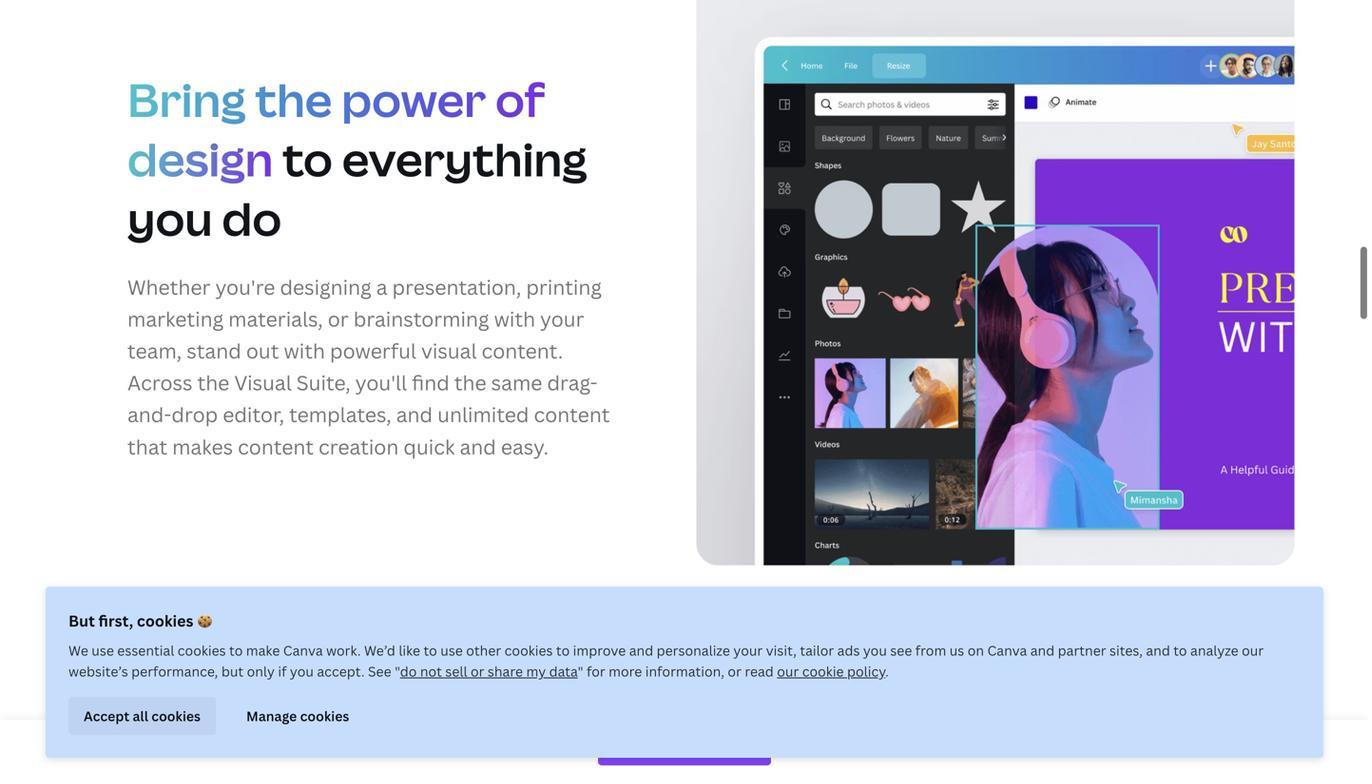 Task type: vqa. For each thing, say whether or not it's contained in the screenshot.
Bio- within Green Photographic Fitness Bio-Link Website Website by Canva Creative Studio
no



Task type: locate. For each thing, give the bounding box(es) containing it.
1 horizontal spatial content
[[534, 401, 610, 428]]

1 horizontal spatial our
[[1242, 642, 1264, 660]]

1 horizontal spatial you
[[290, 663, 314, 681]]

canva right on
[[988, 642, 1028, 660]]

1 use from the left
[[92, 642, 114, 660]]

1 horizontal spatial the
[[255, 68, 332, 130]]

cookies
[[137, 611, 194, 631], [178, 642, 226, 660], [505, 642, 553, 660], [152, 707, 201, 725], [300, 707, 349, 725]]

1 horizontal spatial or
[[471, 663, 485, 681]]

visual
[[234, 369, 292, 396]]

stand
[[187, 337, 241, 364]]

whether you're designing a presentation, printing marketing materials, or brainstorming with your team, stand out with powerful visual content. across the visual suite, you'll find the same drag- and-drop editor, templates, and unlimited content that makes content creation quick and easy.
[[127, 273, 610, 460]]

performance,
[[131, 663, 218, 681]]

you up whether
[[127, 187, 213, 249]]

accept
[[84, 707, 130, 725]]

we
[[68, 642, 88, 660]]

0 vertical spatial you
[[127, 187, 213, 249]]

tailor
[[800, 642, 834, 660]]

you're
[[215, 273, 275, 300]]

do down like
[[400, 663, 417, 681]]

easy.
[[501, 433, 549, 460]]

not
[[420, 663, 442, 681]]

ads
[[838, 642, 860, 660]]

1 horizontal spatial with
[[494, 305, 536, 332]]

brainstorming
[[354, 305, 489, 332]]

designing
[[280, 273, 372, 300]]

0 horizontal spatial content
[[238, 433, 314, 460]]

1 vertical spatial you
[[864, 642, 887, 660]]

0 horizontal spatial or
[[328, 305, 349, 332]]

you
[[127, 187, 213, 249], [864, 642, 887, 660], [290, 663, 314, 681]]

makes
[[172, 433, 233, 460]]

sites,
[[1110, 642, 1143, 660]]

or inside whether you're designing a presentation, printing marketing materials, or brainstorming with your team, stand out with powerful visual content. across the visual suite, you'll find the same drag- and-drop editor, templates, and unlimited content that makes content creation quick and easy.
[[328, 305, 349, 332]]

1 horizontal spatial use
[[441, 642, 463, 660]]

0 vertical spatial do
[[222, 187, 282, 249]]

on
[[968, 642, 985, 660]]

1 vertical spatial content
[[238, 433, 314, 460]]

manage cookies button
[[231, 697, 365, 735]]

" right "see"
[[395, 663, 400, 681]]

1 vertical spatial with
[[284, 337, 325, 364]]

use up sell
[[441, 642, 463, 660]]

you inside to everything you do
[[127, 187, 213, 249]]

cookies up essential
[[137, 611, 194, 631]]

share
[[488, 663, 523, 681]]

1 horizontal spatial your
[[734, 642, 763, 660]]

to inside to everything you do
[[283, 127, 333, 190]]

our down visit,
[[777, 663, 799, 681]]

presentation,
[[392, 273, 522, 300]]

1 vertical spatial do
[[400, 663, 417, 681]]

our inside we use essential cookies to make canva work. we'd like to use other cookies to improve and personalize your visit, tailor ads you see from us on canva and partner sites, and to analyze our website's performance, but only if you accept. see "
[[1242, 642, 1264, 660]]

accept all cookies
[[84, 707, 201, 725]]

0 vertical spatial our
[[1242, 642, 1264, 660]]

our
[[1242, 642, 1264, 660], [777, 663, 799, 681]]

0 horizontal spatial you
[[127, 187, 213, 249]]

" left for
[[578, 663, 584, 681]]

cookies right all
[[152, 707, 201, 725]]

2 horizontal spatial or
[[728, 663, 742, 681]]

content down the editor, at the left of the page
[[238, 433, 314, 460]]

whether
[[127, 273, 211, 300]]

policy
[[848, 663, 886, 681]]

0 horizontal spatial canva
[[283, 642, 323, 660]]

the inside bring the power of design
[[255, 68, 332, 130]]

or down designing
[[328, 305, 349, 332]]

0 horizontal spatial use
[[92, 642, 114, 660]]

1 canva from the left
[[283, 642, 323, 660]]

0 vertical spatial your
[[540, 305, 585, 332]]

accept all cookies button
[[68, 697, 216, 735]]

you right if
[[290, 663, 314, 681]]

content down drag- at left
[[534, 401, 610, 428]]

cookies inside button
[[300, 707, 349, 725]]

0 horizontal spatial do
[[222, 187, 282, 249]]

2 use from the left
[[441, 642, 463, 660]]

use up website's
[[92, 642, 114, 660]]

to
[[283, 127, 333, 190], [229, 642, 243, 660], [424, 642, 437, 660], [556, 642, 570, 660], [1174, 642, 1188, 660]]

cookies up my
[[505, 642, 553, 660]]

do
[[222, 187, 282, 249], [400, 663, 417, 681]]

with
[[494, 305, 536, 332], [284, 337, 325, 364]]

canva up if
[[283, 642, 323, 660]]

with up content.
[[494, 305, 536, 332]]

and down unlimited
[[460, 433, 496, 460]]

our right analyze
[[1242, 642, 1264, 660]]

your up "read"
[[734, 642, 763, 660]]

do not sell or share my data link
[[400, 663, 578, 681]]

0 horizontal spatial "
[[395, 663, 400, 681]]

or left "read"
[[728, 663, 742, 681]]

do inside to everything you do
[[222, 187, 282, 249]]

you'll
[[356, 369, 407, 396]]

your inside we use essential cookies to make canva work. we'd like to use other cookies to improve and personalize your visit, tailor ads you see from us on canva and partner sites, and to analyze our website's performance, but only if you accept. see "
[[734, 642, 763, 660]]

1 horizontal spatial "
[[578, 663, 584, 681]]

your
[[540, 305, 585, 332], [734, 642, 763, 660]]

"
[[395, 663, 400, 681], [578, 663, 584, 681]]

0 horizontal spatial your
[[540, 305, 585, 332]]

manage
[[246, 707, 297, 725]]

you up policy at the right of page
[[864, 642, 887, 660]]

the
[[255, 68, 332, 130], [197, 369, 230, 396], [455, 369, 487, 396]]

content.
[[482, 337, 563, 364]]

canva
[[283, 642, 323, 660], [988, 642, 1028, 660]]

your inside whether you're designing a presentation, printing marketing materials, or brainstorming with your team, stand out with powerful visual content. across the visual suite, you'll find the same drag- and-drop editor, templates, and unlimited content that makes content creation quick and easy.
[[540, 305, 585, 332]]

or right sell
[[471, 663, 485, 681]]

our cookie policy link
[[777, 663, 886, 681]]

but
[[68, 611, 95, 631]]

and
[[396, 401, 433, 428], [460, 433, 496, 460], [629, 642, 654, 660], [1031, 642, 1055, 660], [1147, 642, 1171, 660]]

0 vertical spatial with
[[494, 305, 536, 332]]

bring the power of design
[[127, 68, 545, 190]]

with up suite,
[[284, 337, 325, 364]]

use
[[92, 642, 114, 660], [441, 642, 463, 660]]

1 horizontal spatial do
[[400, 663, 417, 681]]

2 " from the left
[[578, 663, 584, 681]]

my
[[526, 663, 546, 681]]

marketing
[[127, 305, 224, 332]]

a
[[376, 273, 388, 300]]

1 horizontal spatial canva
[[988, 642, 1028, 660]]

of
[[496, 68, 545, 130]]

0 horizontal spatial our
[[777, 663, 799, 681]]

your down printing
[[540, 305, 585, 332]]

1 " from the left
[[395, 663, 400, 681]]

team,
[[127, 337, 182, 364]]

do up you're
[[222, 187, 282, 249]]

1 vertical spatial your
[[734, 642, 763, 660]]

editor,
[[223, 401, 284, 428]]

cookies down accept.
[[300, 707, 349, 725]]



Task type: describe. For each thing, give the bounding box(es) containing it.
accept.
[[317, 663, 365, 681]]

essential
[[117, 642, 174, 660]]

but first, cookies 🍪
[[68, 611, 212, 631]]

but
[[221, 663, 244, 681]]

sell
[[446, 663, 468, 681]]

visual
[[421, 337, 477, 364]]

.
[[886, 663, 889, 681]]

improve
[[573, 642, 626, 660]]

unlimited
[[438, 401, 529, 428]]

1 vertical spatial our
[[777, 663, 799, 681]]

for
[[587, 663, 606, 681]]

drag-
[[547, 369, 598, 396]]

that
[[127, 433, 167, 460]]

partner
[[1058, 642, 1107, 660]]

read
[[745, 663, 774, 681]]

drop
[[172, 401, 218, 428]]

see
[[891, 642, 913, 660]]

we'd
[[364, 642, 396, 660]]

from
[[916, 642, 947, 660]]

work.
[[326, 642, 361, 660]]

do not sell or share my data " for more information, or read our cookie policy .
[[400, 663, 889, 681]]

first,
[[99, 611, 133, 631]]

and up quick at the bottom left of the page
[[396, 401, 433, 428]]

data
[[549, 663, 578, 681]]

to everything you do
[[127, 127, 587, 249]]

powerful
[[330, 337, 417, 364]]

0 horizontal spatial the
[[197, 369, 230, 396]]

everything
[[342, 127, 587, 190]]

" inside we use essential cookies to make canva work. we'd like to use other cookies to improve and personalize your visit, tailor ads you see from us on canva and partner sites, and to analyze our website's performance, but only if you accept. see "
[[395, 663, 400, 681]]

2 vertical spatial you
[[290, 663, 314, 681]]

0 horizontal spatial with
[[284, 337, 325, 364]]

we use essential cookies to make canva work. we'd like to use other cookies to improve and personalize your visit, tailor ads you see from us on canva and partner sites, and to analyze our website's performance, but only if you accept. see "
[[68, 642, 1264, 681]]

personalize
[[657, 642, 731, 660]]

analyze
[[1191, 642, 1239, 660]]

design
[[127, 127, 273, 190]]

quick
[[404, 433, 455, 460]]

and right sites,
[[1147, 642, 1171, 660]]

cookies down 🍪
[[178, 642, 226, 660]]

and-
[[127, 401, 172, 428]]

see
[[368, 663, 392, 681]]

2 horizontal spatial you
[[864, 642, 887, 660]]

find
[[412, 369, 450, 396]]

out
[[246, 337, 279, 364]]

and left partner
[[1031, 642, 1055, 660]]

2 horizontal spatial the
[[455, 369, 487, 396]]

cookies inside button
[[152, 707, 201, 725]]

🍪
[[197, 611, 212, 631]]

other
[[466, 642, 502, 660]]

templates,
[[289, 401, 392, 428]]

website's
[[68, 663, 128, 681]]

all
[[133, 707, 148, 725]]

bring
[[127, 68, 246, 130]]

power
[[342, 68, 486, 130]]

creation
[[319, 433, 399, 460]]

2 canva from the left
[[988, 642, 1028, 660]]

across
[[127, 369, 193, 396]]

more
[[609, 663, 642, 681]]

like
[[399, 642, 421, 660]]

printing
[[526, 273, 602, 300]]

manage cookies
[[246, 707, 349, 725]]

information,
[[646, 663, 725, 681]]

0 vertical spatial content
[[534, 401, 610, 428]]

if
[[278, 663, 287, 681]]

same
[[491, 369, 543, 396]]

us
[[950, 642, 965, 660]]

suite,
[[297, 369, 351, 396]]

cookie
[[803, 663, 844, 681]]

only
[[247, 663, 275, 681]]

make
[[246, 642, 280, 660]]

materials,
[[228, 305, 323, 332]]

visit,
[[766, 642, 797, 660]]

and up the do not sell or share my data " for more information, or read our cookie policy .
[[629, 642, 654, 660]]



